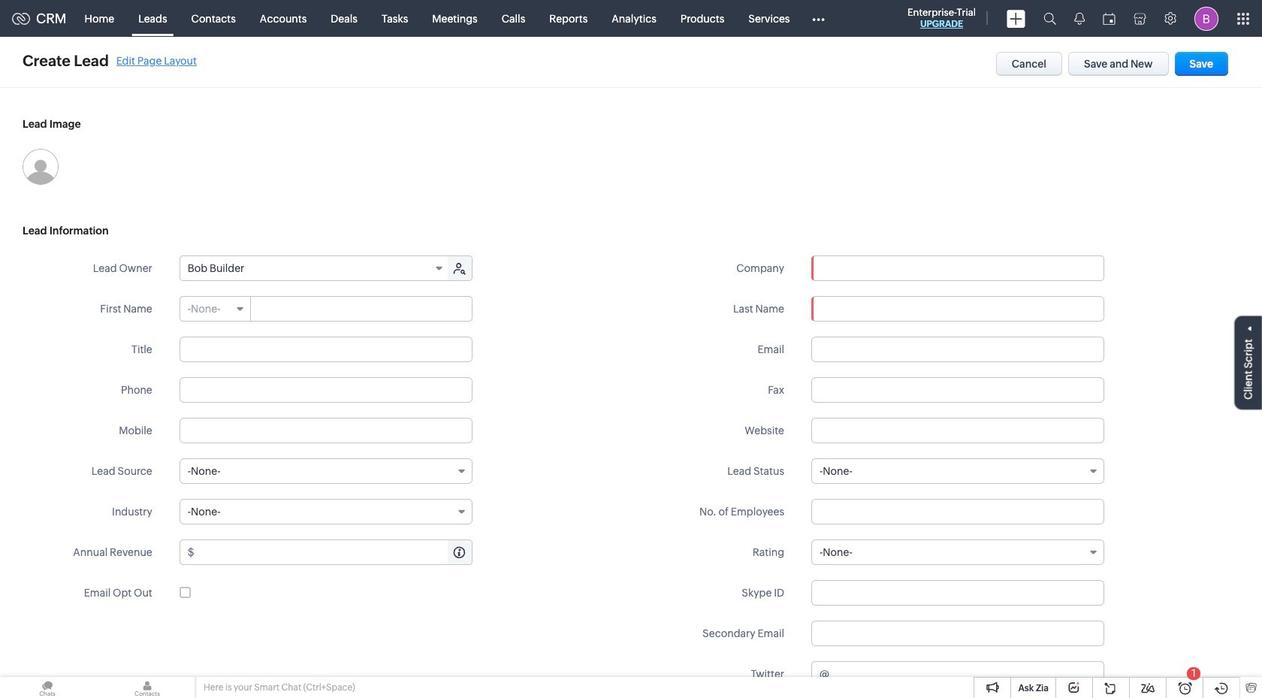 Task type: describe. For each thing, give the bounding box(es) containing it.
signals image
[[1074, 12, 1085, 25]]

signals element
[[1065, 0, 1094, 37]]

calendar image
[[1103, 12, 1116, 24]]

chats image
[[0, 677, 95, 698]]

create menu element
[[998, 0, 1035, 36]]

search element
[[1035, 0, 1065, 37]]

image image
[[23, 149, 59, 185]]



Task type: vqa. For each thing, say whether or not it's contained in the screenshot.
Search Applications text box in the right of the page
no



Task type: locate. For each thing, give the bounding box(es) containing it.
Other Modules field
[[802, 6, 834, 30]]

contacts image
[[100, 677, 195, 698]]

None text field
[[811, 296, 1104, 322], [252, 297, 472, 321], [179, 377, 472, 403], [179, 418, 472, 443], [811, 580, 1104, 606], [811, 621, 1104, 646], [832, 662, 1104, 686], [811, 296, 1104, 322], [252, 297, 472, 321], [179, 377, 472, 403], [179, 418, 472, 443], [811, 580, 1104, 606], [811, 621, 1104, 646], [832, 662, 1104, 686]]

profile element
[[1186, 0, 1228, 36]]

None text field
[[812, 256, 1104, 280], [179, 337, 472, 362], [811, 337, 1104, 362], [811, 377, 1104, 403], [811, 418, 1104, 443], [811, 499, 1104, 524], [197, 540, 472, 564], [812, 256, 1104, 280], [179, 337, 472, 362], [811, 337, 1104, 362], [811, 377, 1104, 403], [811, 418, 1104, 443], [811, 499, 1104, 524], [197, 540, 472, 564]]

None field
[[180, 256, 449, 280], [812, 256, 1104, 280], [180, 297, 251, 321], [179, 458, 472, 484], [811, 458, 1104, 484], [179, 499, 472, 524], [811, 539, 1104, 565], [180, 256, 449, 280], [812, 256, 1104, 280], [180, 297, 251, 321], [179, 458, 472, 484], [811, 458, 1104, 484], [179, 499, 472, 524], [811, 539, 1104, 565]]

logo image
[[12, 12, 30, 24]]

search image
[[1044, 12, 1056, 25]]

profile image
[[1195, 6, 1219, 30]]

create menu image
[[1007, 9, 1026, 27]]



